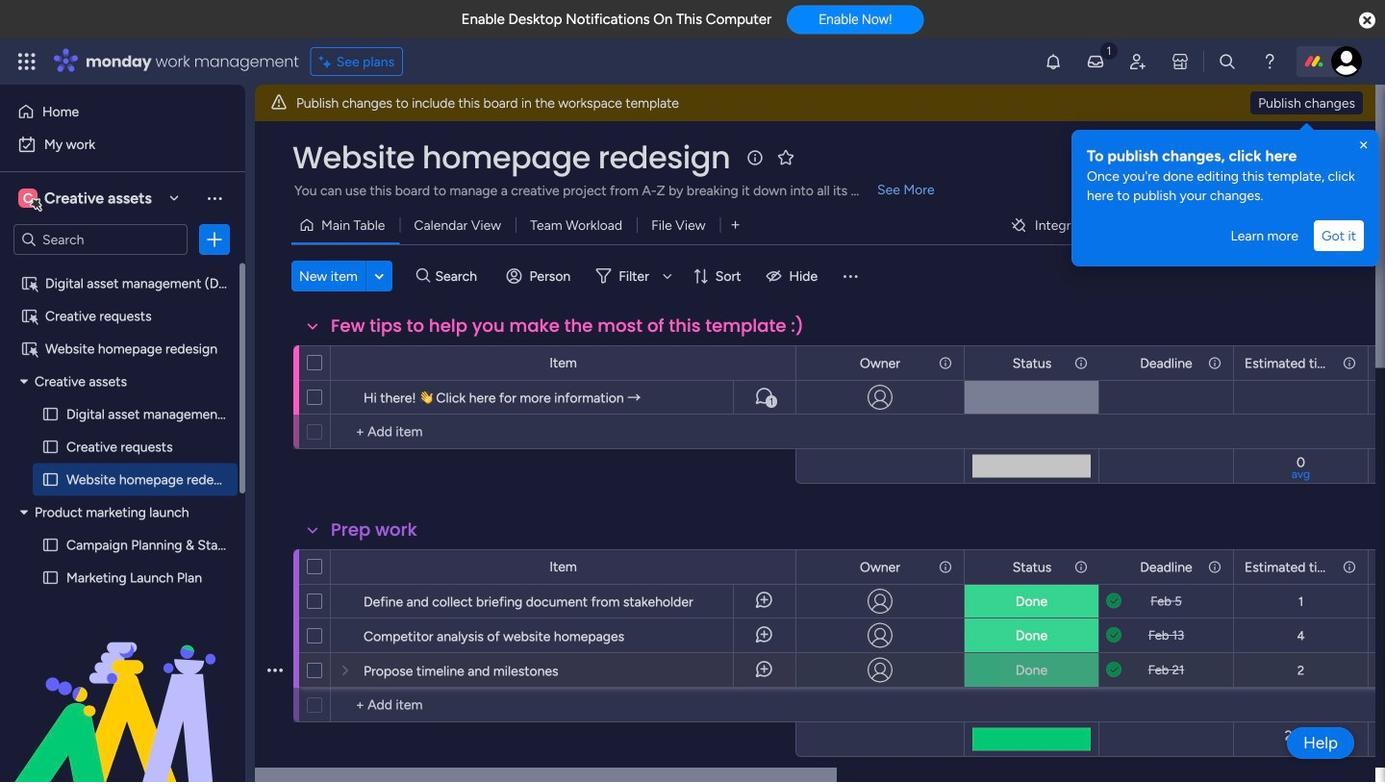 Task type: describe. For each thing, give the bounding box(es) containing it.
see plans image
[[319, 51, 336, 72]]

2 caret down image from the top
[[20, 506, 28, 519]]

1 image
[[1101, 39, 1118, 61]]

1 public board image from the top
[[41, 405, 60, 423]]

invite members image
[[1129, 52, 1148, 71]]

v2 search image
[[416, 265, 431, 287]]

1 vertical spatial option
[[12, 129, 234, 160]]

john smith image
[[1332, 46, 1362, 77]]

search everything image
[[1218, 52, 1237, 71]]

monday marketplace image
[[1171, 52, 1190, 71]]

help image
[[1260, 52, 1280, 71]]

0 vertical spatial option
[[12, 96, 234, 127]]

collapse board header image
[[1327, 217, 1342, 233]]

menu image
[[841, 267, 860, 286]]

board activity image
[[1174, 146, 1197, 169]]

angle down image
[[375, 269, 384, 283]]

2 vertical spatial option
[[0, 266, 245, 270]]

Search in workspace field
[[40, 229, 161, 251]]

workspace options image
[[205, 188, 224, 208]]

arrow down image
[[656, 265, 679, 288]]

3 public board image from the top
[[41, 471, 60, 489]]

notifications image
[[1044, 52, 1063, 71]]

workspace selection element
[[18, 187, 155, 212]]

1 caret down image from the top
[[20, 375, 28, 388]]

lottie animation element
[[0, 588, 245, 782]]

lottie animation image
[[0, 588, 245, 782]]



Task type: locate. For each thing, give the bounding box(es) containing it.
0 vertical spatial caret down image
[[20, 375, 28, 388]]

close image
[[1357, 138, 1372, 153]]

options image
[[205, 230, 224, 249]]

public board under template workspace image
[[20, 307, 38, 325], [20, 340, 38, 358]]

public board under template workspace image
[[20, 274, 38, 293]]

column information image
[[1208, 356, 1223, 371], [1342, 356, 1358, 371], [938, 560, 954, 575], [1342, 560, 1358, 575]]

0 vertical spatial public board under template workspace image
[[20, 307, 38, 325]]

5 public board image from the top
[[41, 569, 60, 587]]

workspace image
[[18, 188, 38, 209]]

0 vertical spatial v2 done deadline image
[[1107, 626, 1122, 645]]

dapulse close image
[[1360, 11, 1376, 31]]

Search field
[[431, 263, 488, 290]]

2 public board under template workspace image from the top
[[20, 340, 38, 358]]

show board description image
[[744, 148, 767, 167]]

heading
[[1087, 145, 1364, 166]]

1 vertical spatial v2 done deadline image
[[1107, 661, 1122, 679]]

update feed image
[[1086, 52, 1106, 71]]

list box
[[0, 263, 265, 721]]

option
[[12, 96, 234, 127], [12, 129, 234, 160], [0, 266, 245, 270]]

4 public board image from the top
[[41, 536, 60, 554]]

v2 done deadline image
[[1107, 626, 1122, 645], [1107, 661, 1122, 679]]

1 vertical spatial public board under template workspace image
[[20, 340, 38, 358]]

column information image
[[938, 356, 954, 371], [1074, 356, 1089, 371], [1074, 560, 1089, 575], [1208, 560, 1223, 575]]

v2 done deadline image
[[1107, 592, 1122, 611]]

caret down image
[[20, 375, 28, 388], [20, 506, 28, 519]]

1 vertical spatial caret down image
[[20, 506, 28, 519]]

public board image
[[41, 405, 60, 423], [41, 438, 60, 456], [41, 471, 60, 489], [41, 536, 60, 554], [41, 569, 60, 587]]

2 public board image from the top
[[41, 438, 60, 456]]

None field
[[288, 138, 735, 178], [326, 314, 809, 339], [855, 353, 905, 374], [1008, 353, 1057, 374], [1136, 353, 1198, 374], [1240, 353, 1337, 374], [326, 518, 422, 543], [855, 557, 905, 578], [1008, 557, 1057, 578], [1136, 557, 1198, 578], [1240, 557, 1337, 578], [288, 138, 735, 178], [326, 314, 809, 339], [855, 353, 905, 374], [1008, 353, 1057, 374], [1136, 353, 1198, 374], [1240, 353, 1337, 374], [326, 518, 422, 543], [855, 557, 905, 578], [1008, 557, 1057, 578], [1136, 557, 1198, 578], [1240, 557, 1337, 578]]

1 v2 done deadline image from the top
[[1107, 626, 1122, 645]]

1 public board under template workspace image from the top
[[20, 307, 38, 325]]

select product image
[[17, 52, 37, 71]]

add view image
[[732, 218, 740, 232]]

2 v2 done deadline image from the top
[[1107, 661, 1122, 679]]

add to favorites image
[[777, 148, 796, 167]]



Task type: vqa. For each thing, say whether or not it's contained in the screenshot.
More Button
no



